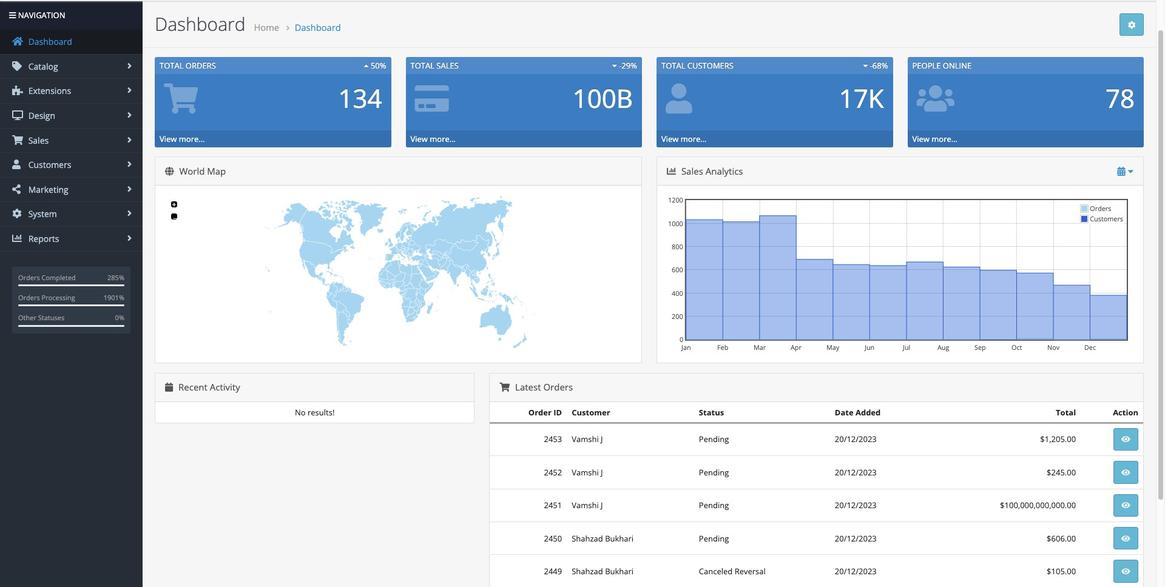 Task type: vqa. For each thing, say whether or not it's contained in the screenshot.


Task type: describe. For each thing, give the bounding box(es) containing it.
total customers
[[662, 60, 734, 71]]

1200
[[668, 195, 683, 205]]

activity
[[210, 381, 240, 393]]

other
[[18, 313, 36, 322]]

catalog link
[[0, 54, 143, 79]]

catalog
[[26, 61, 58, 72]]

completed
[[42, 273, 76, 282]]

marketing
[[26, 184, 68, 195]]

statuses
[[38, 313, 64, 322]]

2451
[[544, 500, 562, 511]]

chart bar image
[[667, 167, 676, 176]]

view more... for 17k
[[662, 134, 707, 145]]

400
[[672, 289, 683, 298]]

user image
[[12, 160, 23, 169]]

orders for orders completed
[[18, 273, 40, 282]]

j for 2451
[[601, 500, 603, 511]]

1 horizontal spatial dashboard
[[155, 12, 246, 36]]

latest
[[515, 381, 541, 393]]

2 horizontal spatial dashboard
[[295, 21, 341, 33]]

added
[[856, 407, 881, 418]]

navigation
[[16, 10, 65, 21]]

nov
[[1048, 343, 1060, 352]]

chart bar image
[[12, 234, 23, 243]]

reports link
[[0, 227, 143, 251]]

+ −
[[172, 199, 177, 224]]

vamshi for 2452
[[572, 467, 599, 478]]

shopping cart image
[[500, 383, 510, 392]]

view image for $606.00
[[1122, 535, 1130, 543]]

action
[[1113, 407, 1139, 418]]

share alt image
[[12, 184, 23, 194]]

bars image
[[9, 12, 16, 19]]

view more... link for 134
[[160, 134, 205, 145]]

extensions
[[26, 85, 71, 97]]

800
[[672, 242, 683, 251]]

vamshi for 2451
[[572, 500, 599, 511]]

map
[[207, 165, 226, 177]]

recent activity
[[176, 381, 240, 393]]

orders processing
[[18, 293, 75, 302]]

shahzad for 2450
[[572, 533, 603, 544]]

jul
[[903, 343, 911, 352]]

view image for $245.00
[[1122, 469, 1130, 477]]

sep
[[975, 343, 986, 352]]

vamshi for 2453
[[572, 434, 599, 445]]

view more... for 134
[[160, 134, 205, 145]]

home image
[[12, 37, 23, 46]]

caret up image
[[364, 62, 369, 70]]

id
[[554, 407, 562, 418]]

2 horizontal spatial caret down image
[[1128, 167, 1134, 176]]

developer setting image
[[1128, 21, 1136, 29]]

- for 100b
[[619, 60, 622, 71]]

2450
[[544, 533, 562, 544]]

orders for orders processing
[[18, 293, 40, 302]]

design
[[26, 110, 55, 121]]

apr
[[791, 343, 802, 352]]

results!
[[308, 407, 335, 418]]

pending for 2453
[[699, 434, 729, 445]]

extensions link
[[0, 79, 143, 103]]

total sales
[[411, 60, 459, 71]]

status
[[699, 407, 724, 418]]

more... for 17k
[[681, 134, 707, 145]]

2452
[[544, 467, 562, 478]]

marketing link
[[0, 178, 143, 202]]

20/12/2023 for $100,000,000,000.00
[[835, 500, 877, 511]]

sales for sales analytics
[[681, 165, 703, 177]]

order
[[529, 407, 552, 418]]

desktop image
[[12, 110, 23, 120]]

view more... link for 17k
[[662, 134, 707, 145]]

view more... link for 100b
[[411, 134, 456, 145]]

may
[[827, 343, 839, 352]]

customer
[[572, 407, 610, 418]]

1000
[[668, 219, 683, 228]]

more... for 134
[[179, 134, 205, 145]]

vamshi j for 2452
[[572, 467, 603, 478]]

canceled
[[699, 566, 733, 577]]

jan
[[682, 343, 691, 352]]

customers link
[[0, 153, 143, 177]]

no
[[295, 407, 306, 418]]

calendar alt image
[[1118, 167, 1126, 176]]

system
[[26, 208, 57, 220]]

-68%
[[868, 60, 888, 71]]

people
[[912, 60, 941, 71]]

600
[[672, 265, 683, 274]]

j for 2452
[[601, 467, 603, 478]]

134
[[338, 81, 382, 115]]

2 horizontal spatial customers
[[1090, 214, 1123, 223]]

shahzad bukhari for 2450
[[572, 533, 634, 544]]

20/12/2023 for $606.00
[[835, 533, 877, 544]]

view for 17k
[[662, 134, 679, 145]]

0%
[[115, 313, 124, 322]]

jun
[[865, 343, 875, 352]]



Task type: locate. For each thing, give the bounding box(es) containing it.
1901%
[[104, 293, 124, 302]]

caret down image left 68%
[[863, 62, 868, 70]]

0
[[680, 335, 684, 344]]

more... for 78
[[932, 134, 958, 145]]

2 view from the left
[[411, 134, 428, 145]]

date added
[[835, 407, 881, 418]]

78
[[1106, 81, 1135, 115]]

world
[[179, 165, 205, 177]]

view more... for 78
[[912, 134, 958, 145]]

1 vertical spatial sales
[[26, 134, 49, 146]]

mar
[[754, 343, 766, 352]]

3 view from the left
[[662, 134, 679, 145]]

2 vertical spatial view image
[[1122, 568, 1130, 576]]

bukhari for 2450
[[605, 533, 634, 544]]

0 horizontal spatial sales
[[26, 134, 49, 146]]

3 pending from the top
[[699, 500, 729, 511]]

0 vertical spatial view image
[[1122, 436, 1130, 444]]

0 vertical spatial shahzad
[[572, 533, 603, 544]]

view more...
[[160, 134, 205, 145], [411, 134, 456, 145], [662, 134, 707, 145], [912, 134, 958, 145]]

0 vertical spatial bukhari
[[605, 533, 634, 544]]

$1,205.00
[[1040, 434, 1076, 445]]

1 vertical spatial vamshi
[[572, 467, 599, 478]]

1 vertical spatial view image
[[1122, 535, 1130, 543]]

- up 100b
[[619, 60, 622, 71]]

2 vamshi from the top
[[572, 467, 599, 478]]

1 more... from the left
[[179, 134, 205, 145]]

3 view image from the top
[[1122, 568, 1130, 576]]

online
[[943, 60, 972, 71]]

view image
[[1122, 469, 1130, 477], [1122, 502, 1130, 510], [1122, 568, 1130, 576]]

1 vertical spatial customers
[[26, 159, 71, 171]]

1 horizontal spatial -
[[870, 60, 873, 71]]

50%
[[369, 60, 386, 71]]

caret down image left 29%
[[612, 62, 617, 70]]

2 pending from the top
[[699, 467, 729, 478]]

sales
[[437, 60, 459, 71], [26, 134, 49, 146], [681, 165, 703, 177]]

orders completed
[[18, 273, 76, 282]]

dec
[[1085, 343, 1096, 352]]

orders for orders
[[1090, 204, 1112, 213]]

dashboard up total orders at the top left of the page
[[155, 12, 246, 36]]

2 j from the top
[[601, 467, 603, 478]]

2 horizontal spatial sales
[[681, 165, 703, 177]]

$100,000,000,000.00
[[1000, 500, 1076, 511]]

world map
[[177, 165, 226, 177]]

processing
[[42, 293, 75, 302]]

oct
[[1012, 343, 1022, 352]]

3 vamshi from the top
[[572, 500, 599, 511]]

3 20/12/2023 from the top
[[835, 500, 877, 511]]

dashboard
[[155, 12, 246, 36], [295, 21, 341, 33], [26, 36, 72, 47]]

2 vertical spatial j
[[601, 500, 603, 511]]

1 view image from the top
[[1122, 436, 1130, 444]]

4 view more... link from the left
[[912, 134, 958, 145]]

shahzad right 2450
[[572, 533, 603, 544]]

2 view more... link from the left
[[411, 134, 456, 145]]

shopping cart image
[[12, 135, 23, 145]]

view more... link
[[160, 134, 205, 145], [411, 134, 456, 145], [662, 134, 707, 145], [912, 134, 958, 145]]

caret down image
[[612, 62, 617, 70], [863, 62, 868, 70], [1128, 167, 1134, 176]]

0 horizontal spatial -
[[619, 60, 622, 71]]

view image for $1,205.00
[[1122, 436, 1130, 444]]

canceled reversal
[[699, 566, 766, 577]]

2 view image from the top
[[1122, 502, 1130, 510]]

1 view image from the top
[[1122, 469, 1130, 477]]

1 20/12/2023 from the top
[[835, 434, 877, 445]]

4 20/12/2023 from the top
[[835, 533, 877, 544]]

3 vamshi j from the top
[[572, 500, 603, 511]]

2 bukhari from the top
[[605, 566, 634, 577]]

2 shahzad from the top
[[572, 566, 603, 577]]

view more... for 100b
[[411, 134, 456, 145]]

vamshi j for 2453
[[572, 434, 603, 445]]

20/12/2023 for $1,205.00
[[835, 434, 877, 445]]

vamshi down customer
[[572, 434, 599, 445]]

29%
[[622, 60, 637, 71]]

view image for $105.00
[[1122, 568, 1130, 576]]

0 vertical spatial shahzad bukhari
[[572, 533, 634, 544]]

285%
[[107, 273, 124, 282]]

2 20/12/2023 from the top
[[835, 467, 877, 478]]

1 bukhari from the top
[[605, 533, 634, 544]]

view image
[[1122, 436, 1130, 444], [1122, 535, 1130, 543]]

shahzad bukhari for 2449
[[572, 566, 634, 577]]

tag image
[[12, 61, 23, 71]]

1 horizontal spatial customers
[[688, 60, 734, 71]]

1 j from the top
[[601, 434, 603, 445]]

20/12/2023 for $105.00
[[835, 566, 877, 577]]

caret down image for 100b
[[612, 62, 617, 70]]

1 shahzad from the top
[[572, 533, 603, 544]]

1 horizontal spatial dashboard link
[[295, 21, 341, 33]]

0 horizontal spatial dashboard
[[26, 36, 72, 47]]

20/12/2023
[[835, 434, 877, 445], [835, 467, 877, 478], [835, 500, 877, 511], [835, 533, 877, 544], [835, 566, 877, 577]]

system link
[[0, 202, 143, 226]]

customers inside 'link'
[[26, 159, 71, 171]]

people online
[[912, 60, 972, 71]]

$245.00
[[1047, 467, 1076, 478]]

3 j from the top
[[601, 500, 603, 511]]

$105.00
[[1047, 566, 1076, 577]]

1 vertical spatial vamshi j
[[572, 467, 603, 478]]

- for 17k
[[870, 60, 873, 71]]

0 vertical spatial vamshi
[[572, 434, 599, 445]]

total for 100b
[[411, 60, 435, 71]]

latest orders
[[513, 381, 573, 393]]

total orders
[[160, 60, 216, 71]]

aug
[[938, 343, 949, 352]]

calendar image
[[165, 383, 173, 392]]

total for 17k
[[662, 60, 685, 71]]

2 vertical spatial sales
[[681, 165, 703, 177]]

design link
[[0, 104, 143, 128]]

1 shahzad bukhari from the top
[[572, 533, 634, 544]]

4 more... from the left
[[932, 134, 958, 145]]

shahzad bukhari right 2450
[[572, 533, 634, 544]]

more...
[[179, 134, 205, 145], [430, 134, 456, 145], [681, 134, 707, 145], [932, 134, 958, 145]]

view for 100b
[[411, 134, 428, 145]]

vamshi right the 2452
[[572, 467, 599, 478]]

j for 2453
[[601, 434, 603, 445]]

1 vamshi j from the top
[[572, 434, 603, 445]]

2453
[[544, 434, 562, 445]]

vamshi j right the 2452
[[572, 467, 603, 478]]

2 vertical spatial vamshi
[[572, 500, 599, 511]]

2 shahzad bukhari from the top
[[572, 566, 634, 577]]

3 view more... from the left
[[662, 134, 707, 145]]

pending for 2451
[[699, 500, 729, 511]]

$606.00
[[1047, 533, 1076, 544]]

view more... link for 78
[[912, 134, 958, 145]]

4 view from the left
[[912, 134, 930, 145]]

no results!
[[295, 407, 335, 418]]

dashboard link right home "link"
[[295, 21, 341, 33]]

recent
[[178, 381, 207, 393]]

vamshi j right 2451 on the bottom left of page
[[572, 500, 603, 511]]

1 horizontal spatial caret down image
[[863, 62, 868, 70]]

−
[[173, 213, 177, 224]]

total for 134
[[160, 60, 184, 71]]

0 horizontal spatial customers
[[26, 159, 71, 171]]

1 vertical spatial j
[[601, 467, 603, 478]]

20/12/2023 for $245.00
[[835, 467, 877, 478]]

cog image
[[12, 209, 23, 219]]

order id
[[529, 407, 562, 418]]

3 view more... link from the left
[[662, 134, 707, 145]]

2449
[[544, 566, 562, 577]]

2 vertical spatial customers
[[1090, 214, 1123, 223]]

1 view from the left
[[160, 134, 177, 145]]

feb
[[717, 343, 728, 352]]

pending
[[699, 434, 729, 445], [699, 467, 729, 478], [699, 500, 729, 511], [699, 533, 729, 544]]

0 vertical spatial vamshi j
[[572, 434, 603, 445]]

+
[[172, 199, 176, 210]]

j
[[601, 434, 603, 445], [601, 467, 603, 478], [601, 500, 603, 511]]

4 pending from the top
[[699, 533, 729, 544]]

dashboard right home "link"
[[295, 21, 341, 33]]

1 horizontal spatial sales
[[437, 60, 459, 71]]

1 view more... from the left
[[160, 134, 205, 145]]

orders
[[186, 60, 216, 71], [1090, 204, 1112, 213], [18, 273, 40, 282], [18, 293, 40, 302], [543, 381, 573, 393]]

j right the 2452
[[601, 467, 603, 478]]

other statuses
[[18, 313, 64, 322]]

reversal
[[735, 566, 766, 577]]

customers
[[688, 60, 734, 71], [26, 159, 71, 171], [1090, 214, 1123, 223]]

0 vertical spatial sales
[[437, 60, 459, 71]]

0 horizontal spatial dashboard link
[[0, 30, 143, 54]]

1 vamshi from the top
[[572, 434, 599, 445]]

j right 2451 on the bottom left of page
[[601, 500, 603, 511]]

dashboard link up "catalog" link
[[0, 30, 143, 54]]

view for 134
[[160, 134, 177, 145]]

0 horizontal spatial caret down image
[[612, 62, 617, 70]]

shahzad bukhari
[[572, 533, 634, 544], [572, 566, 634, 577]]

1 view more... link from the left
[[160, 134, 205, 145]]

2 vamshi j from the top
[[572, 467, 603, 478]]

date
[[835, 407, 854, 418]]

caret down image for 17k
[[863, 62, 868, 70]]

more... for 100b
[[430, 134, 456, 145]]

1 vertical spatial shahzad
[[572, 566, 603, 577]]

shahzad bukhari right "2449"
[[572, 566, 634, 577]]

puzzle piece image
[[12, 86, 23, 96]]

bukhari
[[605, 533, 634, 544], [605, 566, 634, 577]]

bukhari for 2449
[[605, 566, 634, 577]]

-29%
[[617, 60, 637, 71]]

j down customer
[[601, 434, 603, 445]]

1 vertical spatial bukhari
[[605, 566, 634, 577]]

analytics
[[706, 165, 743, 177]]

0 vertical spatial customers
[[688, 60, 734, 71]]

2 more... from the left
[[430, 134, 456, 145]]

sales analytics
[[679, 165, 743, 177]]

dashboard up catalog
[[26, 36, 72, 47]]

view
[[160, 134, 177, 145], [411, 134, 428, 145], [662, 134, 679, 145], [912, 134, 930, 145]]

home
[[254, 21, 279, 33]]

caret down image right the calendar alt "image"
[[1128, 167, 1134, 176]]

globe image
[[165, 167, 174, 176]]

100b
[[573, 81, 633, 115]]

shahzad
[[572, 533, 603, 544], [572, 566, 603, 577]]

vamshi right 2451 on the bottom left of page
[[572, 500, 599, 511]]

1 vertical spatial shahzad bukhari
[[572, 566, 634, 577]]

pending for 2450
[[699, 533, 729, 544]]

3 more... from the left
[[681, 134, 707, 145]]

0 vertical spatial j
[[601, 434, 603, 445]]

1 - from the left
[[619, 60, 622, 71]]

68%
[[873, 60, 888, 71]]

view for 78
[[912, 134, 930, 145]]

5 20/12/2023 from the top
[[835, 566, 877, 577]]

2 - from the left
[[870, 60, 873, 71]]

2 view more... from the left
[[411, 134, 456, 145]]

sales for sales
[[26, 134, 49, 146]]

1 pending from the top
[[699, 434, 729, 445]]

sales link
[[0, 128, 143, 152]]

shahzad for 2449
[[572, 566, 603, 577]]

vamshi
[[572, 434, 599, 445], [572, 467, 599, 478], [572, 500, 599, 511]]

sales inside "link"
[[26, 134, 49, 146]]

17k
[[839, 81, 884, 115]]

0 vertical spatial view image
[[1122, 469, 1130, 477]]

4 view more... from the left
[[912, 134, 958, 145]]

reports
[[26, 233, 59, 245]]

vamshi j down customer
[[572, 434, 603, 445]]

1 vertical spatial view image
[[1122, 502, 1130, 510]]

shahzad right "2449"
[[572, 566, 603, 577]]

home link
[[254, 21, 279, 33]]

2 vertical spatial vamshi j
[[572, 500, 603, 511]]

2 view image from the top
[[1122, 535, 1130, 543]]

200
[[672, 312, 683, 321]]

vamshi j for 2451
[[572, 500, 603, 511]]

view image for $100,000,000,000.00
[[1122, 502, 1130, 510]]

vamshi j
[[572, 434, 603, 445], [572, 467, 603, 478], [572, 500, 603, 511]]

pending for 2452
[[699, 467, 729, 478]]

- up the 17k
[[870, 60, 873, 71]]



